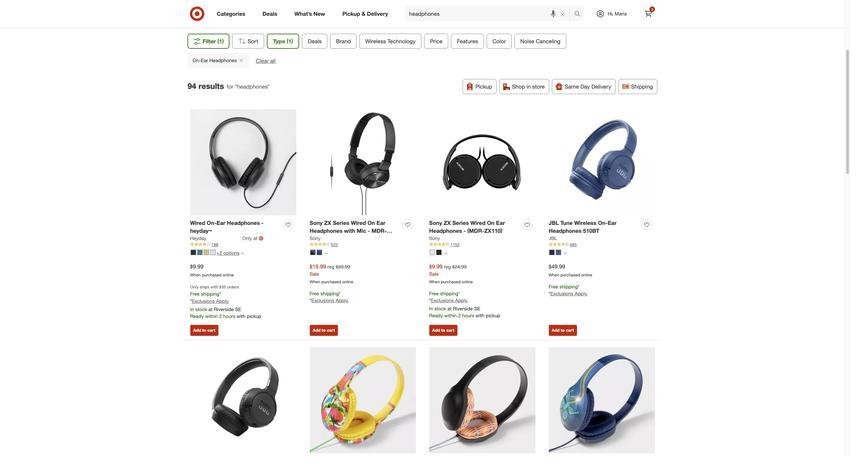 Task type: describe. For each thing, give the bounding box(es) containing it.
price button
[[424, 34, 448, 49]]

free for sony zx series wired on ear headphones - (mdr-zx110)
[[429, 290, 439, 296]]

sort button
[[232, 34, 264, 49]]

exclusions apply. link down '$19.99 reg $39.99 sale when purchased online'
[[311, 298, 349, 303]]

to for sony zx series wired on ear headphones with mic - mdr- zx310ap
[[322, 328, 326, 333]]

canceling
[[536, 38, 560, 45]]

sony zx series wired on ear headphones with mic - mdr- zx310ap
[[310, 220, 387, 242]]

shop in store
[[512, 83, 545, 90]]

free shipping * * exclusions apply. in stock at  riverside se ready within 2 hours with pickup
[[429, 290, 500, 319]]

type (1)
[[273, 38, 293, 45]]

shipping for sony zx series wired on ear headphones - (mdr-zx110)
[[440, 290, 458, 296]]

free for jbl tune wireless on-ear headphones 510bt
[[549, 284, 558, 289]]

exclusions for sony zx series wired on ear headphones - (mdr-zx110)
[[431, 298, 454, 303]]

what's new link
[[289, 6, 334, 21]]

jbl tune wireless on-ear headphones 510bt
[[549, 220, 617, 234]]

on for -
[[367, 220, 375, 226]]

ear inside the jbl tune wireless on-ear headphones 510bt
[[608, 220, 617, 226]]

sony zx series wired on ear headphones - (mdr-zx110) link
[[429, 219, 519, 235]]

ear inside the wired on-ear headphones - heyday™
[[217, 220, 225, 226]]

clear
[[256, 57, 269, 64]]

ear inside button
[[201, 57, 208, 63]]

jbl link
[[549, 235, 557, 242]]

options
[[223, 250, 239, 256]]

filter
[[203, 38, 216, 45]]

3 link
[[641, 6, 656, 21]]

pickup & delivery
[[342, 10, 388, 17]]

94 results for "headphones"
[[188, 81, 270, 91]]

only at ¬
[[242, 235, 263, 242]]

cart for wired on-ear headphones - heyday™
[[207, 328, 215, 333]]

$39.99
[[336, 264, 350, 270]]

white image
[[430, 250, 435, 255]]

price
[[430, 38, 442, 45]]

788 link
[[190, 242, 296, 248]]

headphones inside the on-ear headphones button
[[209, 57, 237, 63]]

pickup & delivery link
[[336, 6, 397, 21]]

&
[[362, 10, 365, 17]]

to for wired on-ear headphones - heyday™
[[202, 328, 206, 333]]

sale for $19.99
[[310, 271, 319, 277]]

blue image for wired on-ear headphones - heyday™
[[197, 250, 202, 255]]

add for jbl tune wireless on-ear headphones 510bt
[[552, 328, 560, 333]]

+2 options button
[[187, 248, 247, 259]]

sony zx series wired on ear headphones - (mdr-zx110)
[[429, 220, 505, 234]]

add to cart for jbl tune wireless on-ear headphones 510bt
[[552, 328, 574, 333]]

apply. for sony zx series wired on ear headphones with mic - mdr- zx310ap
[[336, 298, 349, 303]]

at inside only at ¬
[[253, 235, 257, 241]]

free shipping * * exclusions apply. for sony zx series wired on ear headphones with mic - mdr- zx310ap
[[310, 290, 349, 303]]

2 inside free shipping * * exclusions apply. in stock at  riverside se ready within 2 hours with pickup
[[458, 313, 461, 319]]

same
[[565, 83, 579, 90]]

+2 options
[[217, 250, 239, 256]]

$19.99
[[310, 263, 326, 270]]

add to cart for sony zx series wired on ear headphones with mic - mdr- zx310ap
[[313, 328, 335, 333]]

wireless inside the jbl tune wireless on-ear headphones 510bt
[[574, 220, 596, 226]]

pickup button
[[463, 79, 497, 94]]

reg for $19.99
[[327, 264, 334, 270]]

advertisement region
[[216, 0, 629, 21]]

2 inside the "only ships with $35 orders free shipping * * exclusions apply. in stock at  riverside se ready within 2 hours with pickup"
[[219, 313, 222, 319]]

94
[[188, 81, 196, 91]]

same day delivery button
[[552, 79, 616, 94]]

685 link
[[549, 242, 655, 248]]

apply. for jbl tune wireless on-ear headphones 510bt
[[575, 291, 588, 297]]

add for wired on-ear headphones - heyday™
[[193, 328, 201, 333]]

clear all button
[[256, 57, 276, 65]]

zx310ap
[[310, 235, 333, 242]]

ear inside sony zx series wired on ear headphones - (mdr-zx110)
[[496, 220, 505, 226]]

exclusions for jbl tune wireless on-ear headphones 510bt
[[550, 291, 573, 297]]

522
[[331, 242, 338, 247]]

522 link
[[310, 242, 416, 248]]

mic
[[357, 227, 366, 234]]

all colors + 2 more colors element
[[241, 251, 244, 255]]

cart for sony zx series wired on ear headphones with mic - mdr- zx310ap
[[327, 328, 335, 333]]

mdr-
[[372, 227, 387, 234]]

685
[[570, 242, 577, 247]]

black image for $49.99
[[549, 250, 555, 255]]

what's new
[[294, 10, 325, 17]]

"headphones"
[[235, 83, 270, 90]]

se inside the "only ships with $35 orders free shipping * * exclusions apply. in stock at  riverside se ready within 2 hours with pickup"
[[235, 306, 241, 312]]

technology
[[387, 38, 415, 45]]

series for -
[[452, 220, 469, 226]]

when inside '$19.99 reg $39.99 sale when purchased online'
[[310, 279, 320, 284]]

pickup inside free shipping * * exclusions apply. in stock at  riverside se ready within 2 hours with pickup
[[486, 313, 500, 319]]

wired for sony zx series wired on ear headphones with mic - mdr- zx310ap
[[351, 220, 366, 226]]

headphones inside the jbl tune wireless on-ear headphones 510bt
[[549, 227, 582, 234]]

add for sony zx series wired on ear headphones - (mdr-zx110)
[[432, 328, 440, 333]]

pickup for pickup
[[475, 83, 492, 90]]

all colors element for $9.99
[[444, 251, 447, 255]]

brand
[[336, 38, 351, 45]]

$9.99 reg $24.99 sale when purchased online
[[429, 263, 473, 284]]

exclusions apply. link down $9.99 reg $24.99 sale when purchased online
[[431, 298, 468, 303]]

hours inside the "only ships with $35 orders free shipping * * exclusions apply. in stock at  riverside se ready within 2 hours with pickup"
[[223, 313, 235, 319]]

search button
[[571, 6, 588, 23]]

same day delivery
[[565, 83, 611, 90]]

deals button
[[302, 34, 327, 49]]

black image
[[310, 250, 315, 255]]

to for sony zx series wired on ear headphones - (mdr-zx110)
[[441, 328, 445, 333]]

deals for the "deals" link
[[262, 10, 277, 17]]

1152 link
[[429, 242, 535, 248]]

categories link
[[211, 6, 254, 21]]

3
[[651, 7, 653, 11]]

blue image
[[556, 250, 561, 255]]

jbl for jbl tune wireless on-ear headphones 510bt
[[549, 220, 559, 226]]

new
[[314, 10, 325, 17]]

shop in store button
[[499, 79, 549, 94]]

deals link
[[257, 6, 286, 21]]

yellow image
[[204, 250, 209, 255]]

type
[[273, 38, 285, 45]]

filter (1)
[[203, 38, 224, 45]]

only for ¬
[[242, 235, 252, 241]]

when inside $49.99 when purchased online
[[549, 272, 559, 277]]

2 black image from the left
[[436, 250, 442, 255]]

free inside the "only ships with $35 orders free shipping * * exclusions apply. in stock at  riverside se ready within 2 hours with pickup"
[[190, 291, 200, 297]]

$24.99
[[452, 264, 467, 270]]

in
[[527, 83, 531, 90]]

wireless technology
[[365, 38, 415, 45]]

riverside inside the "only ships with $35 orders free shipping * * exclusions apply. in stock at  riverside se ready within 2 hours with pickup"
[[214, 306, 234, 312]]

what's
[[294, 10, 312, 17]]

ships
[[200, 284, 209, 289]]

features
[[457, 38, 478, 45]]

What can we help you find? suggestions appear below search field
[[405, 6, 576, 21]]

sony inside sony zx series wired on ear headphones - (mdr-zx110)
[[429, 220, 442, 226]]

in inside free shipping * * exclusions apply. in stock at  riverside se ready within 2 hours with pickup
[[429, 306, 433, 312]]

free for sony zx series wired on ear headphones with mic - mdr- zx310ap
[[310, 290, 319, 296]]

+2
[[217, 250, 222, 256]]

(1) for filter (1)
[[217, 38, 224, 45]]

all colors element for $19.99
[[324, 251, 328, 255]]

wireless inside wireless technology button
[[365, 38, 386, 45]]

shipping
[[631, 83, 653, 90]]

ready inside free shipping * * exclusions apply. in stock at  riverside se ready within 2 hours with pickup
[[429, 313, 443, 319]]

color
[[492, 38, 506, 45]]

tune
[[560, 220, 573, 226]]

shipping for jbl tune wireless on-ear headphones 510bt
[[560, 284, 578, 289]]

sony zx series wired on ear headphones with mic - mdr- zx310ap link
[[310, 219, 400, 242]]

add to cart button for sony zx series wired on ear headphones - (mdr-zx110)
[[429, 325, 457, 336]]

maria
[[615, 11, 627, 16]]

$9.99 for when
[[190, 263, 204, 270]]

ready inside the "only ships with $35 orders free shipping * * exclusions apply. in stock at  riverside se ready within 2 hours with pickup"
[[190, 313, 204, 319]]

shipping for sony zx series wired on ear headphones with mic - mdr- zx310ap
[[321, 290, 339, 296]]

clear all
[[256, 57, 276, 64]]

hi,
[[608, 11, 613, 16]]

pickup inside the "only ships with $35 orders free shipping * * exclusions apply. in stock at  riverside se ready within 2 hours with pickup"
[[247, 313, 261, 319]]

add to cart for wired on-ear headphones - heyday™
[[193, 328, 215, 333]]

headphones inside "sony zx series wired on ear headphones with mic - mdr- zx310ap"
[[310, 227, 343, 234]]

features button
[[451, 34, 484, 49]]

heyday link
[[190, 235, 241, 242]]



Task type: locate. For each thing, give the bounding box(es) containing it.
purchased down $24.99 on the bottom right of the page
[[441, 279, 461, 284]]

0 horizontal spatial -
[[261, 220, 264, 226]]

wired on-ear headphones - heyday™ image
[[190, 109, 296, 215], [190, 109, 296, 215]]

1 horizontal spatial se
[[474, 306, 480, 312]]

heyday™
[[190, 227, 212, 234]]

$9.99 down yellow icon
[[190, 263, 204, 270]]

brand button
[[330, 34, 357, 49]]

1 horizontal spatial all colors image
[[444, 252, 447, 255]]

0 horizontal spatial reg
[[327, 264, 334, 270]]

4 add from the left
[[552, 328, 560, 333]]

1 horizontal spatial free shipping * * exclusions apply.
[[549, 284, 588, 297]]

0 horizontal spatial sale
[[310, 271, 319, 277]]

$49.99 when purchased online
[[549, 263, 592, 277]]

reg inside $9.99 reg $24.99 sale when purchased online
[[444, 264, 451, 270]]

1 horizontal spatial pickup
[[475, 83, 492, 90]]

blue image left yellow icon
[[197, 250, 202, 255]]

on-ear headphones
[[193, 57, 237, 63]]

within
[[444, 313, 457, 319], [205, 313, 218, 319]]

apply. down $35
[[216, 298, 229, 304]]

zx for -
[[444, 220, 451, 226]]

when inside $9.99 reg $24.99 sale when purchased online
[[429, 279, 440, 284]]

2 add from the left
[[313, 328, 321, 333]]

purchased inside $49.99 when purchased online
[[561, 272, 580, 277]]

- inside the wired on-ear headphones - heyday™
[[261, 220, 264, 226]]

- inside sony zx series wired on ear headphones - (mdr-zx110)
[[464, 227, 466, 234]]

store
[[532, 83, 545, 90]]

1 all colors image from the left
[[324, 252, 328, 255]]

series inside sony zx series wired on ear headphones - (mdr-zx110)
[[452, 220, 469, 226]]

sort
[[247, 38, 258, 45]]

1152
[[450, 242, 460, 247]]

on-ear headphones button
[[188, 53, 249, 68]]

0 horizontal spatial ready
[[190, 313, 204, 319]]

$19.99 reg $39.99 sale when purchased online
[[310, 263, 353, 284]]

all colors image right black image
[[324, 252, 328, 255]]

wired for sony zx series wired on ear headphones - (mdr-zx110)
[[470, 220, 485, 226]]

all colors element right blue icon
[[563, 251, 567, 255]]

1 horizontal spatial all colors element
[[444, 251, 447, 255]]

2 horizontal spatial all colors element
[[563, 251, 567, 255]]

jbl tune wireless on-ear headphones 510bt image
[[549, 109, 655, 215], [549, 109, 655, 215]]

all colors image for $9.99
[[444, 252, 447, 255]]

1 blue image from the left
[[197, 250, 202, 255]]

stock inside free shipping * * exclusions apply. in stock at  riverside se ready within 2 hours with pickup
[[434, 306, 446, 312]]

1 horizontal spatial on
[[487, 220, 495, 226]]

(1) right type
[[287, 38, 293, 45]]

1 horizontal spatial at
[[253, 235, 257, 241]]

0 horizontal spatial deals
[[262, 10, 277, 17]]

exclusions down ships on the left
[[192, 298, 215, 304]]

0 horizontal spatial delivery
[[367, 10, 388, 17]]

0 horizontal spatial black image
[[190, 250, 196, 255]]

in inside the "only ships with $35 orders free shipping * * exclusions apply. in stock at  riverside se ready within 2 hours with pickup"
[[190, 306, 194, 312]]

purchased down $39.99 at the left bottom of page
[[321, 279, 341, 284]]

2 add to cart from the left
[[313, 328, 335, 333]]

0 horizontal spatial sony link
[[310, 235, 321, 242]]

headphones down "tune"
[[549, 227, 582, 234]]

sony zx series wired on ear headphones - (mdr-zx110) image
[[429, 109, 535, 215], [429, 109, 535, 215]]

ear up zx110)
[[496, 220, 505, 226]]

2 horizontal spatial -
[[464, 227, 466, 234]]

1 horizontal spatial reg
[[444, 264, 451, 270]]

1 black image from the left
[[190, 250, 196, 255]]

0 vertical spatial wireless
[[365, 38, 386, 45]]

$9.99
[[190, 263, 204, 270], [429, 263, 443, 270]]

2 (1) from the left
[[287, 38, 293, 45]]

0 horizontal spatial on
[[367, 220, 375, 226]]

1 $9.99 from the left
[[190, 263, 204, 270]]

3 to from the left
[[441, 328, 445, 333]]

when
[[190, 272, 201, 277], [549, 272, 559, 277], [310, 279, 320, 284], [429, 279, 440, 284]]

zx up 1152
[[444, 220, 451, 226]]

exclusions inside the "only ships with $35 orders free shipping * * exclusions apply. in stock at  riverside se ready within 2 hours with pickup"
[[192, 298, 215, 304]]

ear up heyday link
[[217, 220, 225, 226]]

1 horizontal spatial stock
[[434, 306, 446, 312]]

0 horizontal spatial in
[[190, 306, 194, 312]]

2 reg from the left
[[444, 264, 451, 270]]

exclusions for sony zx series wired on ear headphones with mic - mdr- zx310ap
[[311, 298, 334, 303]]

(1) inside button
[[217, 38, 224, 45]]

1 horizontal spatial 2
[[458, 313, 461, 319]]

se
[[474, 306, 480, 312], [235, 306, 241, 312]]

sale down $19.99
[[310, 271, 319, 277]]

day
[[580, 83, 590, 90]]

2 series from the left
[[452, 220, 469, 226]]

0 horizontal spatial blue image
[[197, 250, 202, 255]]

(1) for type (1)
[[287, 38, 293, 45]]

4 to from the left
[[561, 328, 565, 333]]

hours
[[462, 313, 474, 319], [223, 313, 235, 319]]

to
[[202, 328, 206, 333], [322, 328, 326, 333], [441, 328, 445, 333], [561, 328, 565, 333]]

ear up mdr-
[[377, 220, 385, 226]]

ear up 685 link
[[608, 220, 617, 226]]

headphones up only at ¬
[[227, 220, 260, 226]]

noise
[[520, 38, 534, 45]]

1 vertical spatial wireless
[[574, 220, 596, 226]]

2 $9.99 from the left
[[429, 263, 443, 270]]

4 add to cart button from the left
[[549, 325, 577, 336]]

- left (mdr-
[[464, 227, 466, 234]]

online
[[223, 272, 234, 277], [581, 272, 592, 277], [342, 279, 353, 284], [462, 279, 473, 284]]

apply.
[[575, 291, 588, 297], [336, 298, 349, 303], [455, 298, 468, 303], [216, 298, 229, 304]]

shipping down '$19.99 reg $39.99 sale when purchased online'
[[321, 290, 339, 296]]

$9.99 for reg
[[429, 263, 443, 270]]

4 cart from the left
[[566, 328, 574, 333]]

when down $49.99
[[549, 272, 559, 277]]

headphones inside sony zx series wired on ear headphones - (mdr-zx110)
[[429, 227, 462, 234]]

noise canceling
[[520, 38, 560, 45]]

all colors element right black image
[[324, 251, 328, 255]]

4 add to cart from the left
[[552, 328, 574, 333]]

exclusions down $9.99 reg $24.99 sale when purchased online
[[431, 298, 454, 303]]

purchased up ships on the left
[[202, 272, 222, 277]]

1 vertical spatial jbl
[[549, 235, 557, 241]]

0 vertical spatial deals
[[262, 10, 277, 17]]

zx
[[324, 220, 331, 226], [444, 220, 451, 226]]

$49.99
[[549, 263, 565, 270]]

add to cart button for jbl tune wireless on-ear headphones 510bt
[[549, 325, 577, 336]]

shipping inside the "only ships with $35 orders free shipping * * exclusions apply. in stock at  riverside se ready within 2 hours with pickup"
[[201, 291, 219, 297]]

1 horizontal spatial only
[[242, 235, 252, 241]]

wired inside the wired on-ear headphones - heyday™
[[190, 220, 205, 226]]

headphones up 1152
[[429, 227, 462, 234]]

1 horizontal spatial within
[[444, 313, 457, 319]]

heyday
[[190, 235, 206, 241]]

- inside "sony zx series wired on ear headphones with mic - mdr- zx310ap"
[[368, 227, 370, 234]]

black image right white icon
[[436, 250, 442, 255]]

3 black image from the left
[[549, 250, 555, 255]]

jbl up blue icon
[[549, 235, 557, 241]]

apply. down $49.99 when purchased online
[[575, 291, 588, 297]]

with inside free shipping * * exclusions apply. in stock at  riverside se ready within 2 hours with pickup
[[476, 313, 485, 319]]

when down white icon
[[429, 279, 440, 284]]

black image
[[190, 250, 196, 255], [436, 250, 442, 255], [549, 250, 555, 255]]

hours inside free shipping * * exclusions apply. in stock at  riverside se ready within 2 hours with pickup
[[462, 313, 474, 319]]

deals down what's new link
[[308, 38, 321, 45]]

1 add to cart from the left
[[193, 328, 215, 333]]

2 sony link from the left
[[429, 235, 440, 242]]

1 all colors element from the left
[[324, 251, 328, 255]]

¬
[[259, 235, 263, 242]]

on inside "sony zx series wired on ear headphones with mic - mdr- zx310ap"
[[367, 220, 375, 226]]

2 add to cart button from the left
[[310, 325, 338, 336]]

pickup for pickup & delivery
[[342, 10, 360, 17]]

deals up type
[[262, 10, 277, 17]]

$9.99 inside $9.99 reg $24.99 sale when purchased online
[[429, 263, 443, 270]]

1 horizontal spatial zx
[[444, 220, 451, 226]]

all colors element right white icon
[[444, 251, 447, 255]]

online up orders
[[223, 272, 234, 277]]

shipping inside free shipping * * exclusions apply. in stock at  riverside se ready within 2 hours with pickup
[[440, 290, 458, 296]]

1 reg from the left
[[327, 264, 334, 270]]

headphones inside the wired on-ear headphones - heyday™
[[227, 220, 260, 226]]

2 all colors element from the left
[[444, 251, 447, 255]]

blue image inside the "+2 options" dropdown button
[[197, 250, 202, 255]]

3 add to cart from the left
[[432, 328, 454, 333]]

0 horizontal spatial se
[[235, 306, 241, 312]]

1 horizontal spatial sale
[[429, 271, 439, 277]]

wired up the heyday™
[[190, 220, 205, 226]]

apply. down '$19.99 reg $39.99 sale when purchased online'
[[336, 298, 349, 303]]

$9.99 when purchased online
[[190, 263, 234, 277]]

wired inside "sony zx series wired on ear headphones with mic - mdr- zx310ap"
[[351, 220, 366, 226]]

apply. down $9.99 reg $24.99 sale when purchased online
[[455, 298, 468, 303]]

only for with
[[190, 284, 199, 289]]

3 all colors element from the left
[[563, 251, 567, 255]]

1 vertical spatial delivery
[[591, 83, 611, 90]]

on- inside the wired on-ear headphones - heyday™
[[207, 220, 217, 226]]

2
[[458, 313, 461, 319], [219, 313, 222, 319]]

reg inside '$19.99 reg $39.99 sale when purchased online'
[[327, 264, 334, 270]]

shipping button
[[618, 79, 657, 94]]

-
[[261, 220, 264, 226], [368, 227, 370, 234], [464, 227, 466, 234]]

headphones down filter (1)
[[209, 57, 237, 63]]

0 horizontal spatial 2
[[219, 313, 222, 319]]

1 horizontal spatial pickup
[[486, 313, 500, 319]]

0 horizontal spatial within
[[205, 313, 218, 319]]

exclusions inside free shipping * * exclusions apply. in stock at  riverside se ready within 2 hours with pickup
[[431, 298, 454, 303]]

zx up zx310ap
[[324, 220, 331, 226]]

jbl tune 660 active noise canceling over-ear bluetooth wireless headphones - black image
[[190, 347, 296, 453], [190, 347, 296, 453]]

only up 788 link
[[242, 235, 252, 241]]

add to cart button for sony zx series wired on ear headphones with mic - mdr- zx310ap
[[310, 325, 338, 336]]

wireless up 510bt
[[574, 220, 596, 226]]

stock inside the "only ships with $35 orders free shipping * * exclusions apply. in stock at  riverside se ready within 2 hours with pickup"
[[195, 306, 207, 312]]

1 horizontal spatial in
[[429, 306, 433, 312]]

wired on-ear headphones - heyday™ link
[[190, 219, 280, 235]]

cart for jbl tune wireless on-ear headphones 510bt
[[566, 328, 574, 333]]

shipping down $9.99 reg $24.99 sale when purchased online
[[440, 290, 458, 296]]

when down $19.99
[[310, 279, 320, 284]]

black image left yellow icon
[[190, 250, 196, 255]]

0 horizontal spatial stock
[[195, 306, 207, 312]]

on-
[[193, 57, 201, 63], [207, 220, 217, 226], [598, 220, 608, 226]]

zx for with
[[324, 220, 331, 226]]

0 horizontal spatial free shipping * * exclusions apply.
[[310, 290, 349, 303]]

0 horizontal spatial wireless
[[365, 38, 386, 45]]

within inside free shipping * * exclusions apply. in stock at  riverside se ready within 2 hours with pickup
[[444, 313, 457, 319]]

reg left $24.99 on the bottom right of the page
[[444, 264, 451, 270]]

online inside $9.99 reg $24.99 sale when purchased online
[[462, 279, 473, 284]]

ear
[[201, 57, 208, 63], [217, 220, 225, 226], [377, 220, 385, 226], [496, 220, 505, 226], [608, 220, 617, 226]]

on inside sony zx series wired on ear headphones - (mdr-zx110)
[[487, 220, 495, 226]]

sale down white icon
[[429, 271, 439, 277]]

wireless
[[365, 38, 386, 45], [574, 220, 596, 226]]

apply. inside the "only ships with $35 orders free shipping * * exclusions apply. in stock at  riverside se ready within 2 hours with pickup"
[[216, 298, 229, 304]]

wired on-ear headphones - heyday™
[[190, 220, 264, 234]]

0 horizontal spatial on-
[[193, 57, 201, 63]]

series for with
[[333, 220, 349, 226]]

add
[[193, 328, 201, 333], [313, 328, 321, 333], [432, 328, 440, 333], [552, 328, 560, 333]]

all colors + 2 more colors image
[[241, 252, 244, 255]]

sale for $9.99
[[429, 271, 439, 277]]

1 zx from the left
[[324, 220, 331, 226]]

$9.99 down white icon
[[429, 263, 443, 270]]

blue image right black image
[[317, 250, 322, 255]]

1 on from the left
[[367, 220, 375, 226]]

1 vertical spatial only
[[190, 284, 199, 289]]

ear inside "sony zx series wired on ear headphones with mic - mdr- zx310ap"
[[377, 220, 385, 226]]

sony link up black image
[[310, 235, 321, 242]]

reg for $9.99
[[444, 264, 451, 270]]

1 cart from the left
[[207, 328, 215, 333]]

788
[[211, 242, 218, 247]]

purchased inside '$19.99 reg $39.99 sale when purchased online'
[[321, 279, 341, 284]]

wireless left technology
[[365, 38, 386, 45]]

free down $9.99 reg $24.99 sale when purchased online
[[429, 290, 439, 296]]

on- inside the jbl tune wireless on-ear headphones 510bt
[[598, 220, 608, 226]]

blue image for sony zx series wired on ear headphones with mic - mdr- zx310ap
[[317, 250, 322, 255]]

add to cart for sony zx series wired on ear headphones - (mdr-zx110)
[[432, 328, 454, 333]]

0 horizontal spatial series
[[333, 220, 349, 226]]

jbl for jbl
[[549, 235, 557, 241]]

- up ¬ at the left bottom of page
[[261, 220, 264, 226]]

0 vertical spatial only
[[242, 235, 252, 241]]

1 vertical spatial deals
[[308, 38, 321, 45]]

ear down the filter (1) button
[[201, 57, 208, 63]]

0 horizontal spatial all colors image
[[324, 252, 328, 255]]

on- up 510bt
[[598, 220, 608, 226]]

2 horizontal spatial on-
[[598, 220, 608, 226]]

exclusions down '$19.99 reg $39.99 sale when purchased online'
[[311, 298, 334, 303]]

deals inside button
[[308, 38, 321, 45]]

2 blue image from the left
[[317, 250, 322, 255]]

1 horizontal spatial sony link
[[429, 235, 440, 242]]

delivery for same day delivery
[[591, 83, 611, 90]]

1 horizontal spatial series
[[452, 220, 469, 226]]

pickup
[[342, 10, 360, 17], [475, 83, 492, 90]]

3 cart from the left
[[446, 328, 454, 333]]

jbl
[[549, 220, 559, 226], [549, 235, 557, 241]]

on
[[367, 220, 375, 226], [487, 220, 495, 226]]

1 horizontal spatial wired
[[351, 220, 366, 226]]

free down '$19.99 reg $39.99 sale when purchased online'
[[310, 290, 319, 296]]

online down $24.99 on the bottom right of the page
[[462, 279, 473, 284]]

0 horizontal spatial only
[[190, 284, 199, 289]]

online inside $9.99 when purchased online
[[223, 272, 234, 277]]

only inside only at ¬
[[242, 235, 252, 241]]

wireless technology button
[[359, 34, 421, 49]]

1 vertical spatial pickup
[[475, 83, 492, 90]]

on- inside button
[[193, 57, 201, 63]]

purchased down $49.99
[[561, 272, 580, 277]]

add for sony zx series wired on ear headphones with mic - mdr- zx310ap
[[313, 328, 321, 333]]

sony link for sony zx series wired on ear headphones - (mdr-zx110)
[[429, 235, 440, 242]]

zx inside "sony zx series wired on ear headphones with mic - mdr- zx310ap"
[[324, 220, 331, 226]]

online down 685 link
[[581, 272, 592, 277]]

1 to from the left
[[202, 328, 206, 333]]

wired on-ear headphones - heyday™ with jialei sun image
[[310, 347, 416, 453], [310, 347, 416, 453]]

within inside the "only ships with $35 orders free shipping * * exclusions apply. in stock at  riverside se ready within 2 hours with pickup"
[[205, 313, 218, 319]]

deals for deals button
[[308, 38, 321, 45]]

on for zx110)
[[487, 220, 495, 226]]

1 horizontal spatial deals
[[308, 38, 321, 45]]

sony
[[310, 220, 323, 226], [429, 220, 442, 226], [310, 235, 321, 241], [429, 235, 440, 241]]

at inside free shipping * * exclusions apply. in stock at  riverside se ready within 2 hours with pickup
[[448, 306, 452, 312]]

jbl tune wireless on-ear headphones 510bt link
[[549, 219, 639, 235]]

2 sale from the left
[[429, 271, 439, 277]]

- right "mic"
[[368, 227, 370, 234]]

shipping down ships on the left
[[201, 291, 219, 297]]

0 vertical spatial jbl
[[549, 220, 559, 226]]

0 horizontal spatial $9.99
[[190, 263, 204, 270]]

hi, maria
[[608, 11, 627, 16]]

shop
[[512, 83, 525, 90]]

wired up "mic"
[[351, 220, 366, 226]]

only left ships on the left
[[190, 284, 199, 289]]

0 horizontal spatial wired
[[190, 220, 205, 226]]

wired on-ear headphones - heyday™ with maggie thompson image
[[429, 347, 535, 453], [429, 347, 535, 453]]

series up (mdr-
[[452, 220, 469, 226]]

all colors image right white icon
[[444, 252, 447, 255]]

sony link up white icon
[[429, 235, 440, 242]]

3 wired from the left
[[470, 220, 485, 226]]

only ships with $35 orders free shipping * * exclusions apply. in stock at  riverside se ready within 2 hours with pickup
[[190, 284, 261, 319]]

free shipping * * exclusions apply. for jbl tune wireless on-ear headphones 510bt
[[549, 284, 588, 297]]

2 wired from the left
[[351, 220, 366, 226]]

delivery right &
[[367, 10, 388, 17]]

wired on-ear headphones - heyday™ with ameen taahir image
[[549, 347, 655, 453], [549, 347, 655, 453]]

1 horizontal spatial wireless
[[574, 220, 596, 226]]

sale inside '$19.99 reg $39.99 sale when purchased online'
[[310, 271, 319, 277]]

510bt
[[583, 227, 599, 234]]

shipping down $49.99 when purchased online
[[560, 284, 578, 289]]

at inside the "only ships with $35 orders free shipping * * exclusions apply. in stock at  riverside se ready within 2 hours with pickup"
[[208, 306, 213, 312]]

1 sony link from the left
[[310, 235, 321, 242]]

blue image
[[197, 250, 202, 255], [317, 250, 322, 255]]

pickup
[[486, 313, 500, 319], [247, 313, 261, 319]]

riverside inside free shipping * * exclusions apply. in stock at  riverside se ready within 2 hours with pickup
[[453, 306, 473, 312]]

sony zx series wired on ear headphones with mic - mdr-zx310ap image
[[310, 109, 416, 215], [310, 109, 416, 215]]

pickup inside button
[[475, 83, 492, 90]]

0 vertical spatial pickup
[[342, 10, 360, 17]]

online inside '$19.99 reg $39.99 sale when purchased online'
[[342, 279, 353, 284]]

0 horizontal spatial riverside
[[214, 306, 234, 312]]

zx110)
[[484, 227, 502, 234]]

all colors image
[[563, 252, 567, 255]]

2 jbl from the top
[[549, 235, 557, 241]]

when up ships on the left
[[190, 272, 201, 277]]

$35
[[219, 284, 226, 289]]

delivery for pickup & delivery
[[367, 10, 388, 17]]

purchased inside $9.99 reg $24.99 sale when purchased online
[[441, 279, 461, 284]]

free shipping * * exclusions apply. down '$19.99 reg $39.99 sale when purchased online'
[[310, 290, 349, 303]]

1 horizontal spatial ready
[[429, 313, 443, 319]]

on up mdr-
[[367, 220, 375, 226]]

on- down the filter (1) button
[[193, 57, 201, 63]]

0 horizontal spatial pickup
[[342, 10, 360, 17]]

when inside $9.99 when purchased online
[[190, 272, 201, 277]]

1 wired from the left
[[190, 220, 205, 226]]

exclusions down $49.99 when purchased online
[[550, 291, 573, 297]]

1 horizontal spatial blue image
[[317, 250, 322, 255]]

exclusions apply. link down $49.99 when purchased online
[[550, 291, 588, 297]]

1 horizontal spatial $9.99
[[429, 263, 443, 270]]

2 horizontal spatial black image
[[549, 250, 555, 255]]

2 to from the left
[[322, 328, 326, 333]]

2 cart from the left
[[327, 328, 335, 333]]

delivery right day
[[591, 83, 611, 90]]

at
[[253, 235, 257, 241], [448, 306, 452, 312], [208, 306, 213, 312]]

1 horizontal spatial delivery
[[591, 83, 611, 90]]

(mdr-
[[467, 227, 484, 234]]

2 all colors image from the left
[[444, 252, 447, 255]]

3 add from the left
[[432, 328, 440, 333]]

to for jbl tune wireless on-ear headphones 510bt
[[561, 328, 565, 333]]

free inside free shipping * * exclusions apply. in stock at  riverside se ready within 2 hours with pickup
[[429, 290, 439, 296]]

2 zx from the left
[[444, 220, 451, 226]]

black image for $9.99
[[190, 250, 196, 255]]

1 sale from the left
[[310, 271, 319, 277]]

apply. for sony zx series wired on ear headphones - (mdr-zx110)
[[455, 298, 468, 303]]

series up 522 at the bottom of the page
[[333, 220, 349, 226]]

jbl left "tune"
[[549, 220, 559, 226]]

black image left blue icon
[[549, 250, 555, 255]]

delivery inside button
[[591, 83, 611, 90]]

1 horizontal spatial -
[[368, 227, 370, 234]]

free shipping * * exclusions apply. down $49.99 when purchased online
[[549, 284, 588, 297]]

0 horizontal spatial hours
[[223, 313, 235, 319]]

0 horizontal spatial (1)
[[217, 38, 224, 45]]

online inside $49.99 when purchased online
[[581, 272, 592, 277]]

categories
[[217, 10, 245, 17]]

1 horizontal spatial riverside
[[453, 306, 473, 312]]

purchased inside $9.99 when purchased online
[[202, 272, 222, 277]]

reg left $39.99 at the left bottom of page
[[327, 264, 334, 270]]

$9.99 inside $9.99 when purchased online
[[190, 263, 204, 270]]

sale inside $9.99 reg $24.99 sale when purchased online
[[429, 271, 439, 277]]

cart for sony zx series wired on ear headphones - (mdr-zx110)
[[446, 328, 454, 333]]

color button
[[487, 34, 512, 49]]

zx inside sony zx series wired on ear headphones - (mdr-zx110)
[[444, 220, 451, 226]]

all colors image
[[324, 252, 328, 255], [444, 252, 447, 255]]

2 horizontal spatial wired
[[470, 220, 485, 226]]

on up zx110)
[[487, 220, 495, 226]]

soft purple image
[[210, 250, 216, 255]]

headphones
[[209, 57, 237, 63], [227, 220, 260, 226], [310, 227, 343, 234], [429, 227, 462, 234], [549, 227, 582, 234]]

1 horizontal spatial hours
[[462, 313, 474, 319]]

1 add from the left
[[193, 328, 201, 333]]

1 add to cart button from the left
[[190, 325, 218, 336]]

all
[[270, 57, 276, 64]]

0 horizontal spatial pickup
[[247, 313, 261, 319]]

0 horizontal spatial all colors element
[[324, 251, 328, 255]]

1 horizontal spatial (1)
[[287, 38, 293, 45]]

1 series from the left
[[333, 220, 349, 226]]

wired inside sony zx series wired on ear headphones - (mdr-zx110)
[[470, 220, 485, 226]]

results
[[199, 81, 224, 91]]

wired up (mdr-
[[470, 220, 485, 226]]

orders
[[227, 284, 239, 289]]

online down $39.99 at the left bottom of page
[[342, 279, 353, 284]]

0 horizontal spatial at
[[208, 306, 213, 312]]

se inside free shipping * * exclusions apply. in stock at  riverside se ready within 2 hours with pickup
[[474, 306, 480, 312]]

1 (1) from the left
[[217, 38, 224, 45]]

apply. inside free shipping * * exclusions apply. in stock at  riverside se ready within 2 hours with pickup
[[455, 298, 468, 303]]

jbl inside the jbl tune wireless on-ear headphones 510bt
[[549, 220, 559, 226]]

2 horizontal spatial at
[[448, 306, 452, 312]]

1 jbl from the top
[[549, 220, 559, 226]]

all colors element
[[324, 251, 328, 255], [444, 251, 447, 255], [563, 251, 567, 255]]

1 horizontal spatial on-
[[207, 220, 217, 226]]

1 horizontal spatial black image
[[436, 250, 442, 255]]

free down $9.99 when purchased online
[[190, 291, 200, 297]]

stock
[[434, 306, 446, 312], [195, 306, 207, 312]]

add to cart button
[[190, 325, 218, 336], [310, 325, 338, 336], [429, 325, 457, 336], [549, 325, 577, 336]]

0 vertical spatial delivery
[[367, 10, 388, 17]]

headphones up zx310ap
[[310, 227, 343, 234]]

2 on from the left
[[487, 220, 495, 226]]

all colors image for $19.99
[[324, 252, 328, 255]]

noise canceling button
[[514, 34, 566, 49]]

sony inside "sony zx series wired on ear headphones with mic - mdr- zx310ap"
[[310, 220, 323, 226]]

shipping
[[560, 284, 578, 289], [321, 290, 339, 296], [440, 290, 458, 296], [201, 291, 219, 297]]

series inside "sony zx series wired on ear headphones with mic - mdr- zx310ap"
[[333, 220, 349, 226]]

sony link for sony zx series wired on ear headphones with mic - mdr- zx310ap
[[310, 235, 321, 242]]

(1) right filter
[[217, 38, 224, 45]]

0 horizontal spatial zx
[[324, 220, 331, 226]]

ready
[[429, 313, 443, 319], [190, 313, 204, 319]]

3 add to cart button from the left
[[429, 325, 457, 336]]

free down $49.99
[[549, 284, 558, 289]]

on- up the heyday™
[[207, 220, 217, 226]]

with inside "sony zx series wired on ear headphones with mic - mdr- zx310ap"
[[344, 227, 355, 234]]

exclusions apply. link down ships on the left
[[192, 298, 229, 304]]

only inside the "only ships with $35 orders free shipping * * exclusions apply. in stock at  riverside se ready within 2 hours with pickup"
[[190, 284, 199, 289]]

add to cart button for wired on-ear headphones - heyday™
[[190, 325, 218, 336]]

series
[[333, 220, 349, 226], [452, 220, 469, 226]]



Task type: vqa. For each thing, say whether or not it's contained in the screenshot.
ONLINE inside the the $19.99 reg $39.99 Sale When purchased online
yes



